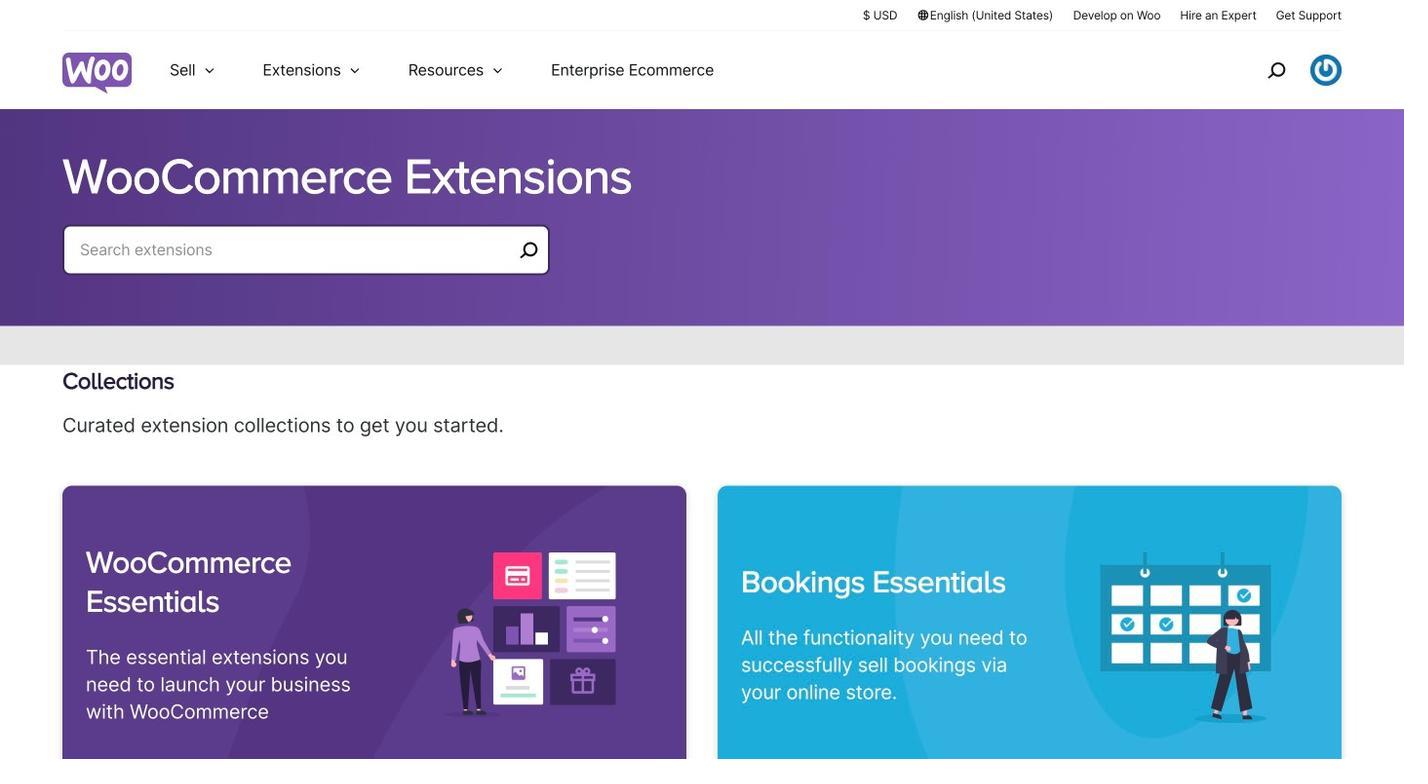Task type: vqa. For each thing, say whether or not it's contained in the screenshot.
Search image
yes



Task type: locate. For each thing, give the bounding box(es) containing it.
open account menu image
[[1311, 55, 1342, 86]]

None search field
[[62, 225, 550, 299]]

search image
[[1261, 55, 1292, 86]]

service navigation menu element
[[1226, 39, 1342, 102]]

Search extensions search field
[[80, 236, 513, 264]]



